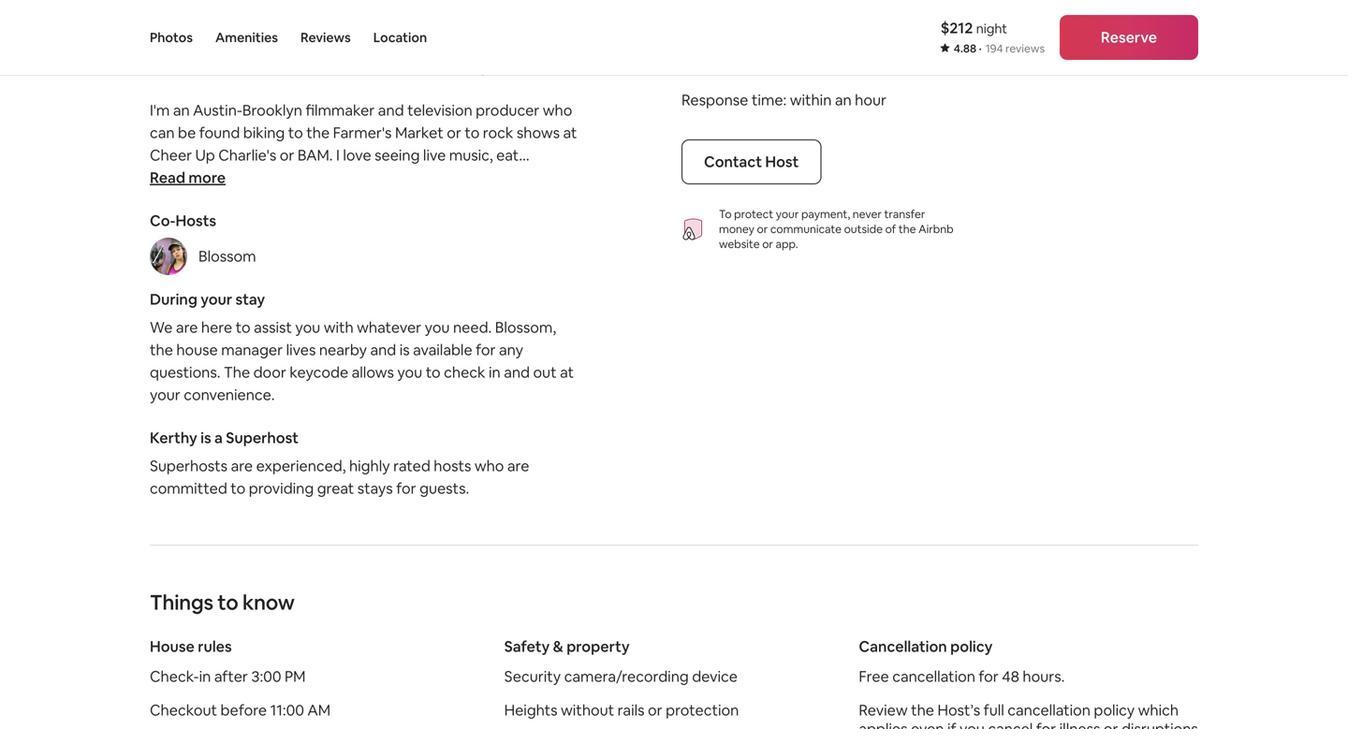 Task type: describe. For each thing, give the bounding box(es) containing it.
or left the bam.
[[280, 146, 294, 165]]

who inside kerthy is a superhost superhosts are experienced, highly rated hosts who are committed to providing great stays for guests.
[[475, 456, 504, 476]]

farmer's
[[333, 123, 392, 142]]

safety & property
[[505, 637, 630, 656]]

nearby
[[319, 340, 367, 360]]

read more button
[[150, 167, 226, 189]]

communicate
[[771, 222, 842, 236]]

to inside kerthy is a superhost superhosts are experienced, highly rated hosts who are committed to providing great stays for guests.
[[231, 479, 246, 498]]

cancellation inside the review the host's full cancellation policy which applies even if you cancel for illness or disruption
[[1008, 701, 1091, 720]]

3:00
[[251, 667, 281, 686]]

4.88
[[954, 41, 977, 56]]

the inside the review the host's full cancellation policy which applies even if you cancel for illness or disruption
[[911, 701, 935, 720]]

100%
[[787, 57, 822, 76]]

1 horizontal spatial superhost
[[465, 57, 535, 76]]

contact host link
[[682, 139, 822, 184]]

check-
[[150, 667, 199, 686]]

house rules
[[150, 637, 232, 656]]

camera/recording
[[564, 667, 689, 686]]

reviews button
[[301, 0, 351, 75]]

&
[[553, 637, 564, 656]]

bam.
[[298, 146, 333, 165]]

rules
[[198, 637, 232, 656]]

night
[[977, 20, 1008, 37]]

rate
[[752, 57, 780, 76]]

or down television
[[447, 123, 462, 142]]

location
[[373, 29, 427, 46]]

property
[[567, 637, 630, 656]]

cancellation
[[859, 637, 948, 656]]

committed
[[150, 479, 227, 498]]

to up the bam.
[[288, 123, 303, 142]]

󰀃
[[443, 55, 452, 78]]

money
[[719, 222, 755, 236]]

checkout
[[150, 701, 217, 720]]

response rate : 100%
[[682, 57, 822, 76]]

1 vertical spatial 194
[[176, 57, 199, 76]]

co-hosts
[[150, 211, 216, 230]]

i'm an austin-brooklyn filmmaker and television producer who can be found biking to the farmer's market or to rock shows at cheer up charlie's or bam. i love seeing live music, eat… read more
[[150, 101, 577, 187]]

co-
[[150, 211, 176, 230]]

highly
[[349, 456, 390, 476]]

things
[[150, 589, 213, 616]]

your inside to protect your payment, never transfer money or communicate outside of the airbnb website or app.
[[776, 207, 799, 221]]

rails
[[618, 701, 645, 720]]

or left app.
[[763, 237, 774, 251]]

austin-
[[193, 101, 242, 120]]

reserve button
[[1060, 15, 1199, 60]]

during your stay we are here to assist you with whatever you need. blossom, the house manager lives nearby and is available for any questions. the door keycode allows you to check in and out at your convenience.
[[150, 290, 574, 404]]

house
[[176, 340, 218, 360]]

you up available
[[425, 318, 450, 337]]

reviews
[[1006, 41, 1045, 56]]

1 vertical spatial in
[[199, 667, 211, 686]]

convenience.
[[184, 385, 275, 404]]

reserve
[[1101, 28, 1158, 47]]

2 horizontal spatial are
[[508, 456, 530, 476]]

check
[[444, 363, 486, 382]]

without
[[561, 701, 615, 720]]

before
[[221, 701, 267, 720]]

which
[[1139, 701, 1179, 720]]

location button
[[373, 0, 427, 75]]

the inside during your stay we are here to assist you with whatever you need. blossom, the house manager lives nearby and is available for any questions. the door keycode allows you to check in and out at your convenience.
[[150, 340, 173, 360]]

seeing
[[375, 146, 420, 165]]

4.88 · 194 reviews
[[954, 41, 1045, 56]]

superhost inside kerthy is a superhost superhosts are experienced, highly rated hosts who are committed to providing great stays for guests.
[[226, 428, 299, 448]]

live
[[423, 146, 446, 165]]

the
[[224, 363, 250, 382]]

hour
[[855, 90, 887, 109]]

things to know
[[150, 589, 295, 616]]

: for response rate
[[780, 57, 783, 76]]

1 horizontal spatial your
[[201, 290, 232, 309]]

0 vertical spatial policy
[[951, 637, 993, 656]]

music,
[[449, 146, 493, 165]]

door
[[253, 363, 286, 382]]

identity verified
[[307, 57, 416, 76]]

amenities button
[[215, 0, 278, 75]]

hosts
[[176, 211, 216, 230]]

kerthy
[[150, 428, 197, 448]]

for left 48
[[979, 667, 999, 686]]

are inside during your stay we are here to assist you with whatever you need. blossom, the house manager lives nearby and is available for any questions. the door keycode allows you to check in and out at your convenience.
[[176, 318, 198, 337]]

available
[[413, 340, 473, 360]]

an inside i'm an austin-brooklyn filmmaker and television producer who can be found biking to the farmer's market or to rock shows at cheer up charlie's or bam. i love seeing live music, eat… read more
[[173, 101, 190, 120]]

1 horizontal spatial are
[[231, 456, 253, 476]]

website
[[719, 237, 760, 251]]

producer
[[476, 101, 540, 120]]

194 reviews
[[176, 57, 259, 76]]

hosts
[[434, 456, 471, 476]]

contact host
[[704, 152, 799, 171]]

for inside the review the host's full cancellation policy which applies even if you cancel for illness or disruption
[[1037, 720, 1057, 730]]

to up the manager
[[236, 318, 251, 337]]

response time : within an hour
[[682, 90, 887, 109]]

biking
[[243, 123, 285, 142]]

protect
[[735, 207, 774, 221]]

be
[[178, 123, 196, 142]]

illness
[[1060, 720, 1101, 730]]

full
[[984, 701, 1005, 720]]

response for response time
[[682, 90, 749, 109]]

identity
[[307, 57, 361, 76]]

transfer
[[885, 207, 926, 221]]

$212 night
[[941, 18, 1008, 37]]



Task type: locate. For each thing, give the bounding box(es) containing it.
for left 'illness'
[[1037, 720, 1057, 730]]

is inside during your stay we are here to assist you with whatever you need. blossom, the house manager lives nearby and is available for any questions. the door keycode allows you to check in and out at your convenience.
[[400, 340, 410, 360]]

0 vertical spatial and
[[378, 101, 404, 120]]

0 vertical spatial who
[[543, 101, 573, 120]]

television
[[408, 101, 473, 120]]

are right hosts
[[508, 456, 530, 476]]

1 horizontal spatial reviews
[[301, 29, 351, 46]]

photos
[[150, 29, 193, 46]]

1 horizontal spatial policy
[[1094, 701, 1135, 720]]

2 vertical spatial and
[[504, 363, 530, 382]]

to
[[288, 123, 303, 142], [465, 123, 480, 142], [236, 318, 251, 337], [426, 363, 441, 382], [231, 479, 246, 498], [218, 589, 238, 616]]

am
[[308, 701, 331, 720]]

for
[[476, 340, 496, 360], [396, 479, 416, 498], [979, 667, 999, 686], [1037, 720, 1057, 730]]

questions.
[[150, 363, 221, 382]]

stays
[[358, 479, 393, 498]]

1 vertical spatial :
[[784, 90, 787, 109]]

reviews
[[301, 29, 351, 46], [203, 57, 259, 76]]

manager
[[221, 340, 283, 360]]

0 horizontal spatial reviews
[[203, 57, 259, 76]]

: left 100%
[[780, 57, 783, 76]]

if
[[948, 720, 957, 730]]

for left any in the left top of the page
[[476, 340, 496, 360]]

for inside during your stay we are here to assist you with whatever you need. blossom, the house manager lives nearby and is available for any questions. the door keycode allows you to check in and out at your convenience.
[[476, 340, 496, 360]]

filmmaker
[[306, 101, 375, 120]]

superhost right a
[[226, 428, 299, 448]]

1 horizontal spatial cancellation
[[1008, 701, 1091, 720]]

you right allows
[[398, 363, 423, 382]]

security camera/recording device
[[505, 667, 738, 686]]

1 vertical spatial who
[[475, 456, 504, 476]]

the left if
[[911, 701, 935, 720]]

airbnb
[[919, 222, 954, 236]]

1 horizontal spatial who
[[543, 101, 573, 120]]

or right 'illness'
[[1104, 720, 1119, 730]]

an
[[835, 90, 852, 109], [173, 101, 190, 120]]

your down questions.
[[150, 385, 181, 404]]

house
[[150, 637, 195, 656]]

0 vertical spatial is
[[400, 340, 410, 360]]

0 horizontal spatial policy
[[951, 637, 993, 656]]

verified
[[364, 57, 416, 76]]

is down whatever
[[400, 340, 410, 360]]

1 vertical spatial reviews
[[203, 57, 259, 76]]

are up house
[[176, 318, 198, 337]]

and inside i'm an austin-brooklyn filmmaker and television producer who can be found biking to the farmer's market or to rock shows at cheer up charlie's or bam. i love seeing live music, eat… read more
[[378, 101, 404, 120]]

0 vertical spatial your
[[776, 207, 799, 221]]

who inside i'm an austin-brooklyn filmmaker and television producer who can be found biking to the farmer's market or to rock shows at cheer up charlie's or bam. i love seeing live music, eat… read more
[[543, 101, 573, 120]]

0 horizontal spatial are
[[176, 318, 198, 337]]

great
[[317, 479, 354, 498]]

0 vertical spatial :
[[780, 57, 783, 76]]

your up communicate
[[776, 207, 799, 221]]

policy left 'which' on the right
[[1094, 701, 1135, 720]]

1 horizontal spatial in
[[489, 363, 501, 382]]

pm
[[285, 667, 306, 686]]

in inside during your stay we are here to assist you with whatever you need. blossom, the house manager lives nearby and is available for any questions. the door keycode allows you to check in and out at your convenience.
[[489, 363, 501, 382]]

2 vertical spatial your
[[150, 385, 181, 404]]

1 vertical spatial cancellation
[[1008, 701, 1091, 720]]

for inside kerthy is a superhost superhosts are experienced, highly rated hosts who are committed to providing great stays for guests.
[[396, 479, 416, 498]]

0 horizontal spatial superhost
[[226, 428, 299, 448]]

194 down the photos
[[176, 57, 199, 76]]

0 horizontal spatial is
[[201, 428, 211, 448]]

cheer
[[150, 146, 192, 165]]

read
[[150, 168, 185, 187]]

1 vertical spatial superhost
[[226, 428, 299, 448]]

policy inside the review the host's full cancellation policy which applies even if you cancel for illness or disruption
[[1094, 701, 1135, 720]]

the inside i'm an austin-brooklyn filmmaker and television producer who can be found biking to the farmer's market or to rock shows at cheer up charlie's or bam. i love seeing live music, eat… read more
[[307, 123, 330, 142]]

response left rate
[[682, 57, 749, 76]]

to up music,
[[465, 123, 480, 142]]

know
[[243, 589, 295, 616]]

1 horizontal spatial is
[[400, 340, 410, 360]]

2 response from the top
[[682, 90, 749, 109]]

is left a
[[201, 428, 211, 448]]

an right i'm
[[173, 101, 190, 120]]

to left know
[[218, 589, 238, 616]]

0 vertical spatial superhost
[[465, 57, 535, 76]]

security
[[505, 667, 561, 686]]

at right out
[[560, 363, 574, 382]]

even
[[911, 720, 945, 730]]

reviews up identity
[[301, 29, 351, 46]]

0 vertical spatial 194
[[986, 41, 1004, 56]]

you up lives
[[295, 318, 321, 337]]

more
[[189, 168, 226, 187]]

kerthy is a superhost superhosts are experienced, highly rated hosts who are committed to providing great stays for guests.
[[150, 428, 530, 498]]

and up market
[[378, 101, 404, 120]]

policy up free cancellation for 48 hours.
[[951, 637, 993, 656]]

2 horizontal spatial your
[[776, 207, 799, 221]]

you inside the review the host's full cancellation policy which applies even if you cancel for illness or disruption
[[960, 720, 985, 730]]

and down any in the left top of the page
[[504, 363, 530, 382]]

to left providing
[[231, 479, 246, 498]]

·
[[979, 41, 982, 56]]

in left 'after' at left
[[199, 667, 211, 686]]

in down any in the left top of the page
[[489, 363, 501, 382]]

are
[[176, 318, 198, 337], [231, 456, 253, 476], [508, 456, 530, 476]]

photos button
[[150, 0, 193, 75]]

1 response from the top
[[682, 57, 749, 76]]

shows
[[517, 123, 560, 142]]

charlie's
[[218, 146, 277, 165]]

host's
[[938, 701, 981, 720]]

0 vertical spatial reviews
[[301, 29, 351, 46]]

at inside during your stay we are here to assist you with whatever you need. blossom, the house manager lives nearby and is available for any questions. the door keycode allows you to check in and out at your convenience.
[[560, 363, 574, 382]]

during
[[150, 290, 198, 309]]

free cancellation for 48 hours.
[[859, 667, 1065, 686]]

11:00
[[270, 701, 304, 720]]

the down we
[[150, 340, 173, 360]]

0 vertical spatial cancellation
[[893, 667, 976, 686]]

for down rated
[[396, 479, 416, 498]]

rock
[[483, 123, 514, 142]]

1 vertical spatial and
[[370, 340, 396, 360]]

you right if
[[960, 720, 985, 730]]

: left within
[[784, 90, 787, 109]]

your up here
[[201, 290, 232, 309]]

out
[[533, 363, 557, 382]]

who
[[543, 101, 573, 120], [475, 456, 504, 476]]

rated
[[393, 456, 431, 476]]

response for response rate
[[682, 57, 749, 76]]

0 horizontal spatial cancellation
[[893, 667, 976, 686]]

review
[[859, 701, 908, 720]]

and down whatever
[[370, 340, 396, 360]]

or inside the review the host's full cancellation policy which applies even if you cancel for illness or disruption
[[1104, 720, 1119, 730]]

or
[[447, 123, 462, 142], [280, 146, 294, 165], [757, 222, 768, 236], [763, 237, 774, 251], [648, 701, 663, 720], [1104, 720, 1119, 730]]

to protect your payment, never transfer money or communicate outside of the airbnb website or app.
[[719, 207, 954, 251]]

who right hosts
[[475, 456, 504, 476]]

checkout before 11:00 am
[[150, 701, 331, 720]]

to down available
[[426, 363, 441, 382]]

with
[[324, 318, 354, 337]]

1 vertical spatial your
[[201, 290, 232, 309]]

experienced,
[[256, 456, 346, 476]]

are up providing
[[231, 456, 253, 476]]

response
[[682, 57, 749, 76], [682, 90, 749, 109]]

1 vertical spatial policy
[[1094, 701, 1135, 720]]

market
[[395, 123, 444, 142]]

0 vertical spatial response
[[682, 57, 749, 76]]

we
[[150, 318, 173, 337]]

0 horizontal spatial your
[[150, 385, 181, 404]]

i
[[336, 146, 340, 165]]

i'm
[[150, 101, 170, 120]]

194 right ·
[[986, 41, 1004, 56]]

1 horizontal spatial 194
[[986, 41, 1004, 56]]

cancellation down cancellation policy
[[893, 667, 976, 686]]

:
[[780, 57, 783, 76], [784, 90, 787, 109]]

superhost
[[465, 57, 535, 76], [226, 428, 299, 448]]

assist
[[254, 318, 292, 337]]

the inside to protect your payment, never transfer money or communicate outside of the airbnb website or app.
[[899, 222, 917, 236]]

kerthy is a superhost. learn more about kerthy. image
[[150, 0, 210, 35], [150, 0, 210, 35]]

1 horizontal spatial an
[[835, 90, 852, 109]]

superhosts
[[150, 456, 228, 476]]

any
[[499, 340, 524, 360]]

0 horizontal spatial 194
[[176, 57, 199, 76]]

0 vertical spatial at
[[563, 123, 577, 142]]

response down response rate : 100%
[[682, 90, 749, 109]]

1 vertical spatial response
[[682, 90, 749, 109]]

1 vertical spatial is
[[201, 428, 211, 448]]

within
[[790, 90, 832, 109]]

cancellation down the hours.
[[1008, 701, 1091, 720]]

who up shows
[[543, 101, 573, 120]]

blossom,
[[495, 318, 556, 337]]

at right shows
[[563, 123, 577, 142]]

the up the bam.
[[307, 123, 330, 142]]

at inside i'm an austin-brooklyn filmmaker and television producer who can be found biking to the farmer's market or to rock shows at cheer up charlie's or bam. i love seeing live music, eat… read more
[[563, 123, 577, 142]]

0 horizontal spatial an
[[173, 101, 190, 120]]

here
[[201, 318, 232, 337]]

brooklyn
[[242, 101, 303, 120]]

superhost up producer
[[465, 57, 535, 76]]

or right rails
[[648, 701, 663, 720]]

at
[[563, 123, 577, 142], [560, 363, 574, 382]]

48
[[1003, 667, 1020, 686]]

reviews down the amenities
[[203, 57, 259, 76]]

learn more about the host, blossom. image
[[150, 238, 187, 275], [150, 238, 187, 275]]

eat…
[[497, 146, 530, 165]]

providing
[[249, 479, 314, 498]]

payment,
[[802, 207, 851, 221]]

can
[[150, 123, 175, 142]]

never
[[853, 207, 882, 221]]

review the host's full cancellation policy which applies even if you cancel for illness or disruption
[[859, 701, 1199, 730]]

is inside kerthy is a superhost superhosts are experienced, highly rated hosts who are committed to providing great stays for guests.
[[201, 428, 211, 448]]

0 horizontal spatial who
[[475, 456, 504, 476]]

the down the transfer
[[899, 222, 917, 236]]

0 horizontal spatial in
[[199, 667, 211, 686]]

an left hour
[[835, 90, 852, 109]]

0 vertical spatial in
[[489, 363, 501, 382]]

1 vertical spatial at
[[560, 363, 574, 382]]

cancellation
[[893, 667, 976, 686], [1008, 701, 1091, 720]]

or down the protect
[[757, 222, 768, 236]]

: for response time
[[784, 90, 787, 109]]

outside
[[845, 222, 883, 236]]



Task type: vqa. For each thing, say whether or not it's contained in the screenshot.
Airbnb your home Link at the top right of page
no



